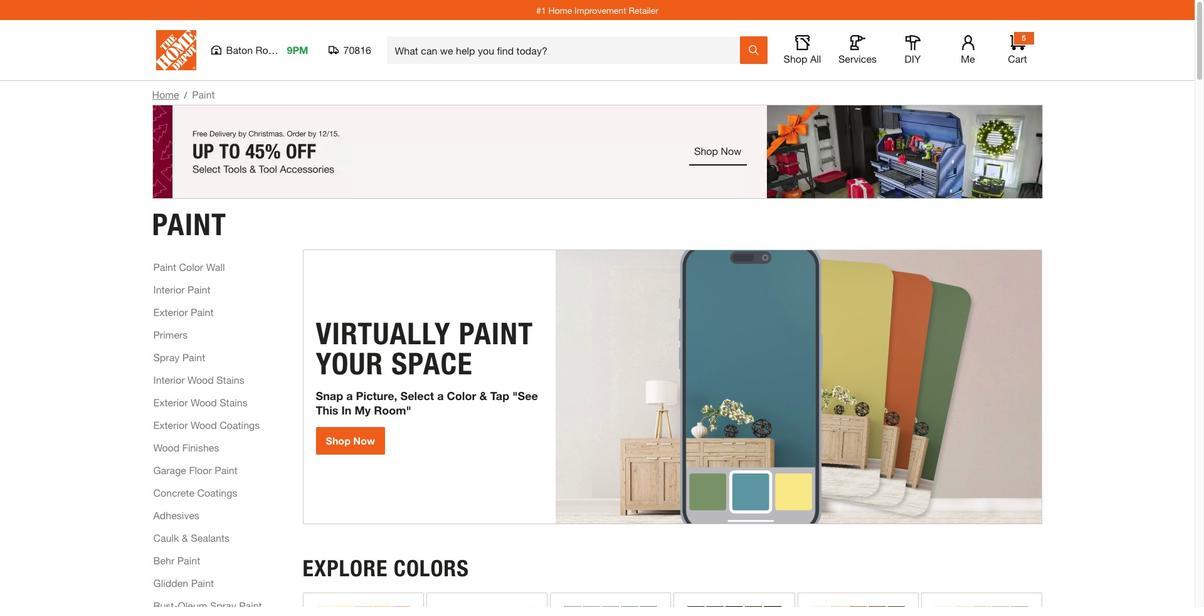 Task type: vqa. For each thing, say whether or not it's contained in the screenshot.
( 160 )
no



Task type: locate. For each thing, give the bounding box(es) containing it.
1 horizontal spatial a
[[438, 389, 444, 403]]

finishes
[[182, 442, 219, 453]]

1 a from the left
[[347, 389, 353, 403]]

image for blacks image
[[685, 603, 785, 607]]

a right select
[[438, 389, 444, 403]]

0 vertical spatial &
[[480, 389, 488, 403]]

0 vertical spatial exterior
[[153, 306, 188, 318]]

What can we help you find today? search field
[[395, 37, 740, 63]]

1 horizontal spatial &
[[480, 389, 488, 403]]

a
[[347, 389, 353, 403], [438, 389, 444, 403]]

2 interior from the top
[[153, 374, 185, 386]]

paint right floor
[[215, 464, 238, 476]]

stains up exterior wood stains
[[217, 374, 245, 386]]

1 vertical spatial stains
[[220, 396, 248, 408]]

glidden paint
[[153, 577, 214, 589]]

exterior down interior wood stains link
[[153, 396, 188, 408]]

color
[[179, 261, 203, 273], [447, 389, 477, 403]]

wood for exterior wood coatings
[[191, 419, 217, 431]]

wood up exterior wood stains
[[188, 374, 214, 386]]

image for grays image
[[561, 603, 661, 607]]

a up the in on the left bottom of the page
[[347, 389, 353, 403]]

interior
[[153, 283, 185, 295], [153, 374, 185, 386]]

room"
[[374, 403, 412, 417]]

1 exterior from the top
[[153, 306, 188, 318]]

2 vertical spatial exterior
[[153, 419, 188, 431]]

wood
[[188, 374, 214, 386], [191, 396, 217, 408], [191, 419, 217, 431], [153, 442, 180, 453]]

#1
[[537, 5, 546, 15]]

1 interior from the top
[[153, 283, 185, 295]]

interior paint
[[153, 283, 211, 295]]

behr
[[153, 554, 175, 566]]

snap
[[316, 389, 343, 403]]

1 vertical spatial coatings
[[197, 487, 237, 499]]

image for browns image
[[809, 603, 909, 607]]

paint inside spray paint link
[[182, 351, 205, 363]]

paint up interior wood stains
[[182, 351, 205, 363]]

concrete coatings link
[[153, 485, 237, 501]]

shop left now
[[326, 435, 351, 447]]

caulk & sealants
[[153, 532, 230, 544]]

behr paint
[[153, 554, 200, 566]]

sealants
[[191, 532, 230, 544]]

color left 'wall'
[[179, 261, 203, 273]]

coatings down exterior wood stains link
[[220, 419, 260, 431]]

virtually paint your space
[[316, 316, 534, 382]]

home left /
[[152, 88, 179, 100]]

interior up exterior paint on the left bottom of page
[[153, 283, 185, 295]]

interior down spray
[[153, 374, 185, 386]]

home right #1 on the left
[[549, 5, 572, 15]]

now
[[354, 435, 375, 447]]

baton
[[226, 44, 253, 56]]

caulk
[[153, 532, 179, 544]]

virtually
[[316, 316, 451, 352]]

0 horizontal spatial &
[[182, 532, 188, 544]]

primers
[[153, 329, 188, 340]]

all
[[811, 53, 822, 65]]

stains inside interior wood stains link
[[217, 374, 245, 386]]

coatings down floor
[[197, 487, 237, 499]]

1 vertical spatial shop
[[326, 435, 351, 447]]

shop inside button
[[784, 53, 808, 65]]

1 horizontal spatial color
[[447, 389, 477, 403]]

garage floor paint link
[[153, 463, 238, 478]]

exterior wood stains
[[153, 396, 248, 408]]

0 horizontal spatial a
[[347, 389, 353, 403]]

this
[[316, 403, 339, 417]]

3 exterior from the top
[[153, 419, 188, 431]]

1 vertical spatial &
[[182, 532, 188, 544]]

0 vertical spatial stains
[[217, 374, 245, 386]]

&
[[480, 389, 488, 403], [182, 532, 188, 544]]

paint inside "behr paint" link
[[177, 554, 200, 566]]

exterior
[[153, 306, 188, 318], [153, 396, 188, 408], [153, 419, 188, 431]]

spray
[[153, 351, 180, 363]]

home
[[549, 5, 572, 15], [152, 88, 179, 100]]

paint inside glidden paint link
[[191, 577, 214, 589]]

5
[[1022, 33, 1027, 43]]

stains
[[217, 374, 245, 386], [220, 396, 248, 408]]

caulk & sealants link
[[153, 531, 230, 546]]

0 vertical spatial color
[[179, 261, 203, 273]]

stains for interior wood stains
[[217, 374, 245, 386]]

color inside snap a picture, select a color & tap "see this in my room"
[[447, 389, 477, 403]]

cart
[[1009, 53, 1028, 65]]

paint up paint color wall
[[152, 206, 227, 243]]

#1 home improvement retailer
[[537, 5, 659, 15]]

my
[[355, 403, 371, 417]]

& left the tap
[[480, 389, 488, 403]]

9pm
[[287, 44, 309, 56]]

wood down exterior wood stains link
[[191, 419, 217, 431]]

exterior for exterior paint
[[153, 306, 188, 318]]

glidden
[[153, 577, 188, 589]]

& right caulk
[[182, 532, 188, 544]]

paint down the paint color wall link
[[188, 283, 211, 295]]

your
[[316, 346, 384, 382]]

shop left all
[[784, 53, 808, 65]]

explore
[[303, 555, 388, 582]]

"see
[[513, 389, 538, 403]]

garage floor paint
[[153, 464, 238, 476]]

stains inside exterior wood stains link
[[220, 396, 248, 408]]

shop now
[[326, 435, 375, 447]]

paint
[[192, 88, 215, 100], [152, 206, 227, 243], [153, 261, 176, 273], [188, 283, 211, 295], [191, 306, 214, 318], [182, 351, 205, 363], [215, 464, 238, 476], [177, 554, 200, 566], [191, 577, 214, 589]]

1 horizontal spatial shop
[[784, 53, 808, 65]]

0 vertical spatial shop
[[784, 53, 808, 65]]

70816
[[344, 44, 372, 56]]

stains up exterior wood coatings
[[220, 396, 248, 408]]

0 horizontal spatial home
[[152, 88, 179, 100]]

exterior up primers
[[153, 306, 188, 318]]

0 vertical spatial interior
[[153, 283, 185, 295]]

spray paint link
[[153, 350, 205, 365]]

exterior up wood finishes
[[153, 419, 188, 431]]

services
[[839, 53, 877, 65]]

paint color wall link
[[153, 260, 225, 275]]

exterior wood stains link
[[153, 395, 248, 410]]

1 horizontal spatial home
[[549, 5, 572, 15]]

picture,
[[356, 389, 398, 403]]

interior wood stains link
[[153, 372, 245, 388]]

wood up exterior wood coatings
[[191, 396, 217, 408]]

shop now link
[[316, 427, 385, 455]]

shop
[[784, 53, 808, 65], [326, 435, 351, 447]]

paint down the interior paint link
[[191, 306, 214, 318]]

1 vertical spatial color
[[447, 389, 477, 403]]

select
[[401, 389, 434, 403]]

retailer
[[629, 5, 659, 15]]

image for virtually paint your space image
[[556, 250, 1043, 524]]

0 horizontal spatial shop
[[326, 435, 351, 447]]

interior for interior wood stains
[[153, 374, 185, 386]]

stains for exterior wood stains
[[220, 396, 248, 408]]

2 exterior from the top
[[153, 396, 188, 408]]

image for whites image
[[437, 603, 537, 607]]

paint inside garage floor paint link
[[215, 464, 238, 476]]

paint right glidden
[[191, 577, 214, 589]]

1 vertical spatial exterior
[[153, 396, 188, 408]]

coatings
[[220, 419, 260, 431], [197, 487, 237, 499]]

paint down caulk & sealants link
[[177, 554, 200, 566]]

1 vertical spatial interior
[[153, 374, 185, 386]]

sponsored banner image
[[152, 105, 1043, 199]]

color left the tap
[[447, 389, 477, 403]]

shop all
[[784, 53, 822, 65]]



Task type: describe. For each thing, give the bounding box(es) containing it.
paint inside the interior paint link
[[188, 283, 211, 295]]

concrete coatings
[[153, 487, 237, 499]]

the home depot logo image
[[156, 30, 196, 70]]

cart 5
[[1009, 33, 1028, 65]]

home link
[[152, 88, 179, 100]]

in
[[342, 403, 352, 417]]

exterior for exterior wood coatings
[[153, 419, 188, 431]]

shop for shop now
[[326, 435, 351, 447]]

concrete
[[153, 487, 195, 499]]

colors
[[394, 555, 469, 582]]

diy button
[[893, 35, 934, 65]]

0 horizontal spatial color
[[179, 261, 203, 273]]

shop for shop all
[[784, 53, 808, 65]]

interior paint link
[[153, 282, 211, 297]]

tap
[[491, 389, 510, 403]]

exterior wood coatings
[[153, 419, 260, 431]]

wood up garage in the left of the page
[[153, 442, 180, 453]]

home / paint
[[152, 88, 215, 100]]

2 a from the left
[[438, 389, 444, 403]]

me
[[962, 53, 976, 65]]

adhesives link
[[153, 508, 200, 523]]

spray paint
[[153, 351, 205, 363]]

image for neutrals image
[[933, 603, 1033, 607]]

services button
[[838, 35, 878, 65]]

wood finishes link
[[153, 440, 219, 455]]

interior wood stains
[[153, 374, 245, 386]]

0 vertical spatial coatings
[[220, 419, 260, 431]]

/
[[184, 90, 187, 100]]

paint inside exterior paint link
[[191, 306, 214, 318]]

exterior paint link
[[153, 305, 214, 320]]

& inside snap a picture, select a color & tap "see this in my room"
[[480, 389, 488, 403]]

wall
[[206, 261, 225, 273]]

primers link
[[153, 327, 188, 342]]

explore colors
[[303, 555, 469, 582]]

interior for interior paint
[[153, 283, 185, 295]]

glidden paint link
[[153, 576, 214, 591]]

paint up 'interior paint' at top left
[[153, 261, 176, 273]]

baton rouge 9pm
[[226, 44, 309, 56]]

70816 button
[[329, 44, 372, 56]]

improvement
[[575, 5, 627, 15]]

exterior wood coatings link
[[153, 418, 260, 433]]

wood finishes
[[153, 442, 219, 453]]

1 vertical spatial home
[[152, 88, 179, 100]]

space
[[392, 346, 473, 382]]

exterior for exterior wood stains
[[153, 396, 188, 408]]

shop all button
[[783, 35, 823, 65]]

wood for interior wood stains
[[188, 374, 214, 386]]

exterior paint
[[153, 306, 214, 318]]

diy
[[905, 53, 922, 65]]

0 vertical spatial home
[[549, 5, 572, 15]]

rouge
[[256, 44, 285, 56]]

paint color wall
[[153, 261, 225, 273]]

image for popular colors image
[[313, 603, 413, 607]]

paint right /
[[192, 88, 215, 100]]

floor
[[189, 464, 212, 476]]

me button
[[949, 35, 989, 65]]

snap a picture, select a color & tap "see this in my room"
[[316, 389, 538, 417]]

adhesives
[[153, 509, 200, 521]]

garage
[[153, 464, 186, 476]]

paint
[[459, 316, 534, 352]]

wood for exterior wood stains
[[191, 396, 217, 408]]

behr paint link
[[153, 553, 200, 568]]



